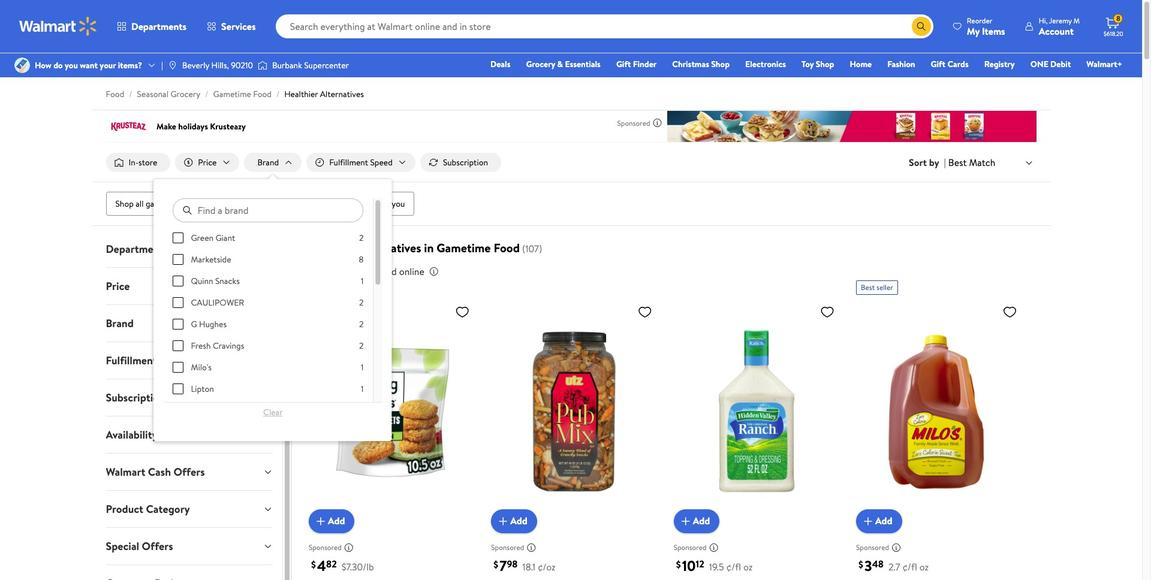 Task type: vqa. For each thing, say whether or not it's contained in the screenshot.
classroom registry at the left of the page
no



Task type: describe. For each thing, give the bounding box(es) containing it.
departments inside dropdown button
[[106, 242, 168, 257]]

¢/fl for 10
[[726, 560, 741, 574]]

gift finder
[[616, 58, 657, 70]]

Search search field
[[276, 14, 934, 38]]

1 for quinn snacks
[[361, 275, 364, 287]]

1 vertical spatial alternatives
[[358, 240, 421, 256]]

speed inside tab
[[160, 353, 189, 368]]

seasonal
[[137, 88, 169, 100]]

grocery & essentials
[[526, 58, 601, 70]]

hi,
[[1039, 15, 1048, 25]]

one debit
[[1031, 58, 1071, 70]]

back to game time food link
[[198, 192, 308, 216]]

home
[[850, 58, 872, 70]]

walmart+ link
[[1081, 58, 1128, 71]]

departments inside popup button
[[131, 20, 187, 33]]

subscription inside button
[[443, 156, 488, 168]]

(107)
[[522, 242, 542, 255]]

lipton
[[191, 383, 214, 395]]

special offers tab
[[96, 528, 282, 565]]

registry link
[[979, 58, 1020, 71]]

shop left game on the top left
[[115, 198, 134, 210]]

finder
[[633, 58, 657, 70]]

best for best match
[[948, 156, 967, 169]]

subscription button
[[420, 153, 501, 172]]

price inside sort and filter section element
[[198, 156, 217, 168]]

fashion link
[[882, 58, 921, 71]]

product category tab
[[96, 491, 282, 528]]

game
[[146, 198, 166, 210]]

8 for 8 $618.20
[[1116, 13, 1121, 24]]

in-store
[[129, 156, 157, 168]]

morningstar farms original meatless chicken nuggets, 10.5 oz (frozen) image
[[309, 300, 474, 524]]

sponsored up 82
[[309, 543, 342, 553]]

1 vertical spatial brand button
[[96, 305, 282, 342]]

$ 4 82 $7.30/lb
[[311, 556, 374, 576]]

store
[[138, 156, 157, 168]]

availability tab
[[96, 417, 282, 453]]

add to favorites list, utz pub mix, 44 oz barrel image
[[638, 305, 652, 320]]

48
[[872, 558, 884, 571]]

grocery inside "link"
[[526, 58, 555, 70]]

$ 10 12 19.5 ¢/fl oz
[[676, 556, 753, 576]]

registry
[[984, 58, 1015, 70]]

availability
[[106, 428, 157, 443]]

you inside "link"
[[392, 198, 405, 210]]

oz for 3
[[920, 560, 929, 574]]

green giant
[[191, 232, 235, 244]]

clear
[[263, 407, 283, 419]]

your
[[100, 59, 116, 71]]

special offers button
[[96, 528, 282, 565]]

one
[[1031, 58, 1049, 70]]

brand button inside sort and filter section element
[[244, 153, 302, 172]]

toy shop link
[[796, 58, 840, 71]]

departments button
[[107, 12, 197, 41]]

$ for 3
[[859, 558, 863, 571]]

christmas
[[672, 58, 709, 70]]

to
[[227, 198, 235, 210]]

food / seasonal grocery / gametime food / healthier alternatives
[[106, 88, 364, 100]]

do
[[53, 59, 63, 71]]

1 vertical spatial gametime
[[437, 240, 491, 256]]

in
[[424, 240, 434, 256]]

home link
[[845, 58, 877, 71]]

subscription tab
[[96, 380, 282, 416]]

product
[[106, 502, 143, 517]]

8 $618.20
[[1104, 13, 1123, 38]]

walmart
[[106, 465, 145, 480]]

sort by |
[[909, 156, 946, 169]]

gametime food link
[[213, 88, 272, 100]]

subscription inside dropdown button
[[106, 390, 165, 405]]

shop all game time link
[[106, 192, 193, 216]]

category
[[146, 502, 190, 517]]

gift cards link
[[926, 58, 974, 71]]

services button
[[197, 12, 266, 41]]

7
[[500, 556, 507, 576]]

subscription button
[[96, 380, 282, 416]]

add button for utz pub mix, 44 oz barrel image
[[491, 509, 537, 533]]

sponsored down gift finder link
[[617, 118, 650, 128]]

food link
[[106, 88, 124, 100]]

clear button
[[173, 403, 373, 422]]

one debit link
[[1025, 58, 1077, 71]]

food inside 'link'
[[280, 198, 298, 210]]

82
[[326, 558, 337, 571]]

christmas shop
[[672, 58, 730, 70]]

2 / from the left
[[205, 88, 208, 100]]

sort
[[909, 156, 927, 169]]

quinn
[[191, 275, 213, 287]]

how do you want your items?
[[35, 59, 142, 71]]

toy
[[802, 58, 814, 70]]

gift cards
[[931, 58, 969, 70]]

quinn snacks
[[191, 275, 240, 287]]

shop inside "link"
[[322, 198, 341, 210]]

fulfillment speed inside sort and filter section element
[[329, 156, 393, 168]]

0 horizontal spatial gametime
[[213, 88, 251, 100]]

0 vertical spatial alternatives
[[320, 88, 364, 100]]

game
[[237, 198, 259, 210]]

add to cart image for 7
[[496, 514, 510, 529]]

by
[[929, 156, 939, 169]]

3
[[865, 556, 872, 576]]

fulfillment inside tab
[[106, 353, 157, 368]]

sort and filter section element
[[91, 143, 1051, 580]]

1 vertical spatial healthier
[[306, 240, 355, 256]]

fresh cravings
[[191, 340, 244, 352]]

special offers
[[106, 539, 173, 554]]

gift for gift cards
[[931, 58, 946, 70]]

2.7
[[889, 560, 900, 574]]

2 horizontal spatial price
[[306, 265, 328, 278]]

shop all game time
[[115, 198, 184, 210]]

shop right christmas
[[711, 58, 730, 70]]

all for better-
[[343, 198, 351, 210]]

0 vertical spatial fulfillment speed button
[[306, 153, 415, 172]]

toy shop
[[802, 58, 834, 70]]

2 2 from the top
[[359, 297, 364, 309]]

back
[[208, 198, 225, 210]]

marketside
[[191, 254, 231, 266]]

brand inside tab
[[106, 316, 134, 331]]

when
[[330, 265, 352, 278]]

speed inside sort and filter section element
[[370, 156, 393, 168]]

utz pub mix, 44 oz barrel image
[[491, 300, 657, 524]]

gift for gift finder
[[616, 58, 631, 70]]

how
[[35, 59, 51, 71]]

3 / from the left
[[276, 88, 280, 100]]

jeremy
[[1049, 15, 1072, 25]]

sponsored up the 48
[[856, 543, 889, 553]]

healthier alternatives in gametime food (107)
[[306, 240, 542, 256]]

 image for how do you want your items?
[[14, 58, 30, 73]]

price when purchased online
[[306, 265, 424, 278]]

0 horizontal spatial you
[[65, 59, 78, 71]]

19.5
[[709, 560, 724, 574]]



Task type: locate. For each thing, give the bounding box(es) containing it.
1 horizontal spatial fulfillment speed
[[329, 156, 393, 168]]

fulfillment speed tab
[[96, 342, 282, 379]]

fulfillment speed inside tab
[[106, 353, 189, 368]]

essentials
[[565, 58, 601, 70]]

electronics
[[745, 58, 786, 70]]

fulfillment speed button up shop all better-for-you on the top left of the page
[[306, 153, 415, 172]]

gift finder link
[[611, 58, 662, 71]]

add button up the 48
[[856, 509, 902, 533]]

add to cart image
[[861, 514, 875, 529]]

¢/fl inside $ 10 12 19.5 ¢/fl oz
[[726, 560, 741, 574]]

4 $ from the left
[[859, 558, 863, 571]]

4 2 from the top
[[359, 340, 364, 352]]

snacks
[[215, 275, 240, 287]]

1 add to cart image from the left
[[314, 514, 328, 529]]

0 horizontal spatial oz
[[743, 560, 753, 574]]

None checkbox
[[173, 254, 184, 265], [173, 319, 184, 330], [173, 362, 184, 373], [173, 254, 184, 265], [173, 319, 184, 330], [173, 362, 184, 373]]

price button down 'marketside'
[[96, 268, 282, 305]]

1 horizontal spatial  image
[[258, 59, 267, 71]]

add button up ad disclaimer and feedback icon
[[491, 509, 537, 533]]

0 vertical spatial |
[[161, 59, 163, 71]]

tab
[[96, 565, 282, 580]]

fulfillment speed
[[329, 156, 393, 168], [106, 353, 189, 368]]

caulipower
[[191, 297, 245, 309]]

in-
[[129, 156, 139, 168]]

oz inside the $ 3 48 2.7 ¢/fl oz
[[920, 560, 929, 574]]

match
[[969, 156, 996, 169]]

0 vertical spatial gametime
[[213, 88, 251, 100]]

1 horizontal spatial ¢/fl
[[903, 560, 917, 574]]

best right the by
[[948, 156, 967, 169]]

1 vertical spatial price
[[306, 265, 328, 278]]

1 ¢/fl from the left
[[726, 560, 741, 574]]

1 horizontal spatial gametime
[[437, 240, 491, 256]]

add button up 12
[[674, 509, 720, 533]]

grocery
[[526, 58, 555, 70], [171, 88, 200, 100]]

beverly
[[182, 59, 209, 71]]

walmart cash offers tab
[[96, 454, 282, 491]]

departments tab
[[96, 231, 282, 267]]

offers right cash
[[174, 465, 205, 480]]

product category button
[[96, 491, 282, 528]]

2 1 from the top
[[361, 362, 364, 374]]

1 vertical spatial fulfillment speed
[[106, 353, 189, 368]]

/ right food link
[[129, 88, 132, 100]]

fulfillment speed up shop all better-for-you on the top left of the page
[[329, 156, 393, 168]]

1 vertical spatial |
[[944, 156, 946, 169]]

cash
[[148, 465, 171, 480]]

3 add to cart image from the left
[[679, 514, 693, 529]]

1 add from the left
[[328, 515, 345, 528]]

$618.20
[[1104, 29, 1123, 38]]

best match
[[948, 156, 996, 169]]

add to favorites list, morningstar farms original meatless chicken nuggets, 10.5 oz (frozen) image
[[455, 305, 470, 320]]

legal information image
[[429, 267, 439, 276]]

1 vertical spatial 1
[[361, 362, 364, 374]]

deals
[[490, 58, 511, 70]]

$ inside $ 4 82 $7.30/lb
[[311, 558, 316, 571]]

0 horizontal spatial fulfillment
[[106, 353, 157, 368]]

1 vertical spatial you
[[392, 198, 405, 210]]

add up ad disclaimer and feedback icon
[[510, 515, 528, 528]]

| inside sort and filter section element
[[944, 156, 946, 169]]

0 vertical spatial price button
[[175, 153, 240, 172]]

0 horizontal spatial  image
[[14, 58, 30, 73]]

2 for hughes
[[359, 318, 364, 330]]

$
[[311, 558, 316, 571], [494, 558, 498, 571], [676, 558, 681, 571], [859, 558, 863, 571]]

$ inside $ 7 98 18.1 ¢/oz
[[494, 558, 498, 571]]

price tab
[[96, 268, 282, 305]]

0 horizontal spatial 8
[[359, 254, 364, 266]]

add
[[328, 515, 345, 528], [510, 515, 528, 528], [693, 515, 710, 528], [875, 515, 893, 528]]

2 horizontal spatial add to cart image
[[679, 514, 693, 529]]

fulfillment speed left milo's
[[106, 353, 189, 368]]

0 horizontal spatial offers
[[142, 539, 173, 554]]

best seller
[[861, 282, 893, 293]]

sponsored up 10
[[674, 543, 707, 553]]

fulfillment inside sort and filter section element
[[329, 156, 368, 168]]

1 horizontal spatial fulfillment speed button
[[306, 153, 415, 172]]

add to cart image
[[314, 514, 328, 529], [496, 514, 510, 529], [679, 514, 693, 529]]

add for morningstar farms original meatless chicken nuggets, 10.5 oz (frozen) image
[[328, 515, 345, 528]]

my
[[967, 24, 980, 37]]

&
[[557, 58, 563, 70]]

grocery down "beverly"
[[171, 88, 200, 100]]

1 add button from the left
[[309, 509, 355, 533]]

brand inside sort and filter section element
[[258, 156, 279, 168]]

add up 82
[[328, 515, 345, 528]]

offers right special
[[142, 539, 173, 554]]

 image
[[14, 58, 30, 73], [258, 59, 267, 71]]

speed left milo's
[[160, 353, 189, 368]]

1 horizontal spatial gift
[[931, 58, 946, 70]]

g
[[191, 318, 197, 330]]

1 / from the left
[[129, 88, 132, 100]]

search icon image
[[917, 22, 926, 31]]

offers inside special offers dropdown button
[[142, 539, 173, 554]]

add to cart image up 82
[[314, 514, 328, 529]]

add button for milo's famous sugar free, zero calorie sweet tea, 128 fl oz jug image
[[856, 509, 902, 533]]

0 horizontal spatial gift
[[616, 58, 631, 70]]

0 horizontal spatial price
[[106, 279, 130, 294]]

$ for 10
[[676, 558, 681, 571]]

8 for 8
[[359, 254, 364, 266]]

0 horizontal spatial brand
[[106, 316, 134, 331]]

2 ¢/fl from the left
[[903, 560, 917, 574]]

0 horizontal spatial subscription
[[106, 390, 165, 405]]

1 all from the left
[[136, 198, 144, 210]]

add for hidden valley gluten free keto-friendly original ranch salad dressing and topping, 52 fl oz image
[[693, 515, 710, 528]]

hidden valley gluten free keto-friendly original ranch salad dressing and topping, 52 fl oz image
[[674, 300, 839, 524]]

best match button
[[946, 155, 1036, 170]]

1 horizontal spatial grocery
[[526, 58, 555, 70]]

1 2 from the top
[[359, 232, 364, 244]]

milo's famous sugar free, zero calorie sweet tea, 128 fl oz jug image
[[856, 300, 1022, 524]]

1 vertical spatial brand
[[106, 316, 134, 331]]

$ left 10
[[676, 558, 681, 571]]

1 vertical spatial grocery
[[171, 88, 200, 100]]

0 horizontal spatial best
[[861, 282, 875, 293]]

0 vertical spatial fulfillment
[[329, 156, 368, 168]]

best left seller
[[861, 282, 875, 293]]

want
[[80, 59, 98, 71]]

deals link
[[485, 58, 516, 71]]

reorder my items
[[967, 15, 1005, 37]]

¢/fl right 19.5
[[726, 560, 741, 574]]

 image right 90210
[[258, 59, 267, 71]]

walmart cash offers button
[[96, 454, 282, 491]]

g hughes
[[191, 318, 227, 330]]

healthier up when
[[306, 240, 355, 256]]

 image for burbank supercenter
[[258, 59, 267, 71]]

10
[[682, 556, 696, 576]]

add to cart image for 10
[[679, 514, 693, 529]]

best for best seller
[[861, 282, 875, 293]]

better-
[[353, 198, 378, 210]]

1 vertical spatial fulfillment speed button
[[96, 342, 282, 379]]

add button up 82
[[309, 509, 355, 533]]

items
[[982, 24, 1005, 37]]

0 vertical spatial subscription
[[443, 156, 488, 168]]

Walmart Site-Wide search field
[[276, 14, 934, 38]]

brand tab
[[96, 305, 282, 342]]

3 1 from the top
[[361, 383, 364, 395]]

gift left finder
[[616, 58, 631, 70]]

best
[[948, 156, 967, 169], [861, 282, 875, 293]]

brand button
[[244, 153, 302, 172], [96, 305, 282, 342]]

ad disclaimer and feedback image
[[527, 543, 536, 553]]

all left game on the top left
[[136, 198, 144, 210]]

green
[[191, 232, 214, 244]]

1 vertical spatial speed
[[160, 353, 189, 368]]

add up 12
[[693, 515, 710, 528]]

3 2 from the top
[[359, 318, 364, 330]]

0 vertical spatial 8
[[1116, 13, 1121, 24]]

0 horizontal spatial fulfillment speed
[[106, 353, 189, 368]]

2 vertical spatial 1
[[361, 383, 364, 395]]

12
[[696, 558, 704, 571]]

gift left cards
[[931, 58, 946, 70]]

0 vertical spatial best
[[948, 156, 967, 169]]

add for utz pub mix, 44 oz barrel image
[[510, 515, 528, 528]]

shop right toy
[[816, 58, 834, 70]]

1 $ from the left
[[311, 558, 316, 571]]

time
[[260, 198, 278, 210]]

/ down beverly hills, 90210
[[205, 88, 208, 100]]

0 horizontal spatial ¢/fl
[[726, 560, 741, 574]]

1 vertical spatial offers
[[142, 539, 173, 554]]

alternatives up the purchased
[[358, 240, 421, 256]]

¢/fl right "2.7"
[[903, 560, 917, 574]]

debit
[[1051, 58, 1071, 70]]

walmart cash offers
[[106, 465, 205, 480]]

departments up items?
[[131, 20, 187, 33]]

2 oz from the left
[[920, 560, 929, 574]]

alternatives down supercenter at top left
[[320, 88, 364, 100]]

1 1 from the top
[[361, 275, 364, 287]]

$ for 4
[[311, 558, 316, 571]]

$ left the 7
[[494, 558, 498, 571]]

1 horizontal spatial fulfillment
[[329, 156, 368, 168]]

seasonal grocery link
[[137, 88, 200, 100]]

availability button
[[96, 417, 282, 453]]

all for game
[[136, 198, 144, 210]]

account
[[1039, 24, 1074, 37]]

add for milo's famous sugar free, zero calorie sweet tea, 128 fl oz jug image
[[875, 515, 893, 528]]

3 $ from the left
[[676, 558, 681, 571]]

1 vertical spatial 8
[[359, 254, 364, 266]]

0 vertical spatial you
[[65, 59, 78, 71]]

Find a brand search field
[[173, 199, 364, 223]]

2 add to cart image from the left
[[496, 514, 510, 529]]

$ left 4
[[311, 558, 316, 571]]

all left better-
[[343, 198, 351, 210]]

gametime right in
[[437, 240, 491, 256]]

$ inside the $ 3 48 2.7 ¢/fl oz
[[859, 558, 863, 571]]

seller
[[877, 282, 893, 293]]

1 horizontal spatial speed
[[370, 156, 393, 168]]

cards
[[948, 58, 969, 70]]

$ for 7
[[494, 558, 498, 571]]

group containing green giant
[[173, 232, 364, 580]]

¢/fl inside the $ 3 48 2.7 ¢/fl oz
[[903, 560, 917, 574]]

0 vertical spatial grocery
[[526, 58, 555, 70]]

2 add from the left
[[510, 515, 528, 528]]

| up seasonal grocery link
[[161, 59, 163, 71]]

add button for morningstar farms original meatless chicken nuggets, 10.5 oz (frozen) image
[[309, 509, 355, 533]]

special
[[106, 539, 139, 554]]

time
[[167, 198, 184, 210]]

best inside best match dropdown button
[[948, 156, 967, 169]]

8 up $618.20
[[1116, 13, 1121, 24]]

cravings
[[213, 340, 244, 352]]

1 vertical spatial best
[[861, 282, 875, 293]]

1 horizontal spatial /
[[205, 88, 208, 100]]

1 vertical spatial subscription
[[106, 390, 165, 405]]

1 horizontal spatial |
[[944, 156, 946, 169]]

1 gift from the left
[[616, 58, 631, 70]]

fulfillment
[[329, 156, 368, 168], [106, 353, 157, 368]]

group inside sort and filter section element
[[173, 232, 364, 580]]

1 vertical spatial price button
[[96, 268, 282, 305]]

price button inside sort and filter section element
[[175, 153, 240, 172]]

2 horizontal spatial /
[[276, 88, 280, 100]]

oz for 10
[[743, 560, 753, 574]]

0 horizontal spatial fulfillment speed button
[[96, 342, 282, 379]]

 image left "how" at the top of the page
[[14, 58, 30, 73]]

0 horizontal spatial add to cart image
[[314, 514, 328, 529]]

burbank supercenter
[[272, 59, 349, 71]]

subscription
[[443, 156, 488, 168], [106, 390, 165, 405]]

sponsored
[[617, 118, 650, 128], [309, 543, 342, 553], [491, 543, 524, 553], [674, 543, 707, 553], [856, 543, 889, 553]]

sponsored up 98 at the left
[[491, 543, 524, 553]]

1 horizontal spatial 8
[[1116, 13, 1121, 24]]

2 for cravings
[[359, 340, 364, 352]]

oz right 19.5
[[743, 560, 753, 574]]

speed up for-
[[370, 156, 393, 168]]

add to cart image up 98 at the left
[[496, 514, 510, 529]]

1 horizontal spatial offers
[[174, 465, 205, 480]]

grocery left &
[[526, 58, 555, 70]]

departments down shop all game time link
[[106, 242, 168, 257]]

1 horizontal spatial price
[[198, 156, 217, 168]]

burbank
[[272, 59, 302, 71]]

$7.30/lb
[[342, 560, 374, 574]]

you right better-
[[392, 198, 405, 210]]

|
[[161, 59, 163, 71], [944, 156, 946, 169]]

reorder
[[967, 15, 993, 25]]

0 vertical spatial brand button
[[244, 153, 302, 172]]

add to cart image up 10
[[679, 514, 693, 529]]

gift
[[616, 58, 631, 70], [931, 58, 946, 70]]

group
[[173, 232, 364, 580]]

1 horizontal spatial oz
[[920, 560, 929, 574]]

0 vertical spatial speed
[[370, 156, 393, 168]]

departments
[[131, 20, 187, 33], [106, 242, 168, 257]]

8 right when
[[359, 254, 364, 266]]

add to favorites list, milo's famous sugar free, zero calorie sweet tea, 128 fl oz jug image
[[1003, 305, 1017, 320]]

| right the by
[[944, 156, 946, 169]]

fulfillment speed button up lipton
[[96, 342, 282, 379]]

8 inside 8 $618.20
[[1116, 13, 1121, 24]]

oz inside $ 10 12 19.5 ¢/fl oz
[[743, 560, 753, 574]]

alternatives
[[320, 88, 364, 100], [358, 240, 421, 256]]

beverly hills, 90210
[[182, 59, 253, 71]]

walmart image
[[19, 17, 97, 36]]

healthier down the burbank supercenter
[[284, 88, 318, 100]]

0 vertical spatial departments
[[131, 20, 187, 33]]

8 inside sort and filter section element
[[359, 254, 364, 266]]

1 vertical spatial fulfillment
[[106, 353, 157, 368]]

2 for giant
[[359, 232, 364, 244]]

2 all from the left
[[343, 198, 351, 210]]

shop left better-
[[322, 198, 341, 210]]

8
[[1116, 13, 1121, 24], [359, 254, 364, 266]]

product category
[[106, 502, 190, 517]]

gametime down 90210
[[213, 88, 251, 100]]

2 gift from the left
[[931, 58, 946, 70]]

3 add from the left
[[693, 515, 710, 528]]

add to favorites list, hidden valley gluten free keto-friendly original ranch salad dressing and topping, 52 fl oz image
[[820, 305, 835, 320]]

price inside tab
[[106, 279, 130, 294]]

departments button
[[96, 231, 282, 267]]

1 horizontal spatial you
[[392, 198, 405, 210]]

0 vertical spatial offers
[[174, 465, 205, 480]]

fresh
[[191, 340, 211, 352]]

1 horizontal spatial add to cart image
[[496, 514, 510, 529]]

all inside "link"
[[343, 198, 351, 210]]

4
[[317, 556, 326, 576]]

oz right "2.7"
[[920, 560, 929, 574]]

add button for hidden valley gluten free keto-friendly original ranch salad dressing and topping, 52 fl oz image
[[674, 509, 720, 533]]

1 horizontal spatial all
[[343, 198, 351, 210]]

you right the 'do'
[[65, 59, 78, 71]]

1 horizontal spatial subscription
[[443, 156, 488, 168]]

1 oz from the left
[[743, 560, 753, 574]]

2 vertical spatial price
[[106, 279, 130, 294]]

add up the 48
[[875, 515, 893, 528]]

0 horizontal spatial speed
[[160, 353, 189, 368]]

0 horizontal spatial |
[[161, 59, 163, 71]]

offers inside walmart cash offers dropdown button
[[174, 465, 205, 480]]

0 vertical spatial 1
[[361, 275, 364, 287]]

4 add button from the left
[[856, 509, 902, 533]]

4 add from the left
[[875, 515, 893, 528]]

milo's
[[191, 362, 212, 374]]

$ inside $ 10 12 19.5 ¢/fl oz
[[676, 558, 681, 571]]

0 horizontal spatial /
[[129, 88, 132, 100]]

brand
[[258, 156, 279, 168], [106, 316, 134, 331]]

1 vertical spatial departments
[[106, 242, 168, 257]]

98
[[507, 558, 518, 571]]

0 vertical spatial brand
[[258, 156, 279, 168]]

0 vertical spatial price
[[198, 156, 217, 168]]

2 add button from the left
[[491, 509, 537, 533]]

None checkbox
[[173, 233, 184, 243], [173, 276, 184, 287], [173, 297, 184, 308], [173, 341, 184, 351], [173, 384, 184, 395], [173, 233, 184, 243], [173, 276, 184, 287], [173, 297, 184, 308], [173, 341, 184, 351], [173, 384, 184, 395]]

¢/fl for 3
[[903, 560, 917, 574]]

 image
[[168, 61, 177, 70]]

$ 7 98 18.1 ¢/oz
[[494, 556, 556, 576]]

0 horizontal spatial grocery
[[171, 88, 200, 100]]

2 $ from the left
[[494, 558, 498, 571]]

1 for milo's
[[361, 362, 364, 374]]

in-store button
[[106, 153, 171, 172]]

price button up back
[[175, 153, 240, 172]]

1 horizontal spatial brand
[[258, 156, 279, 168]]

for-
[[378, 198, 392, 210]]

gametime
[[213, 88, 251, 100], [437, 240, 491, 256]]

0 vertical spatial fulfillment speed
[[329, 156, 393, 168]]

3 add button from the left
[[674, 509, 720, 533]]

1 for lipton
[[361, 383, 364, 395]]

0 horizontal spatial all
[[136, 198, 144, 210]]

90210
[[231, 59, 253, 71]]

walmart+
[[1087, 58, 1122, 70]]

1 horizontal spatial best
[[948, 156, 967, 169]]

$ 3 48 2.7 ¢/fl oz
[[859, 556, 929, 576]]

$ left 3 on the bottom right of page
[[859, 558, 863, 571]]

2
[[359, 232, 364, 244], [359, 297, 364, 309], [359, 318, 364, 330], [359, 340, 364, 352]]

/ down burbank
[[276, 88, 280, 100]]

0 vertical spatial healthier
[[284, 88, 318, 100]]

ad disclaimer and feedback image
[[653, 118, 662, 128], [344, 543, 354, 553], [709, 543, 719, 553], [892, 543, 901, 553]]



